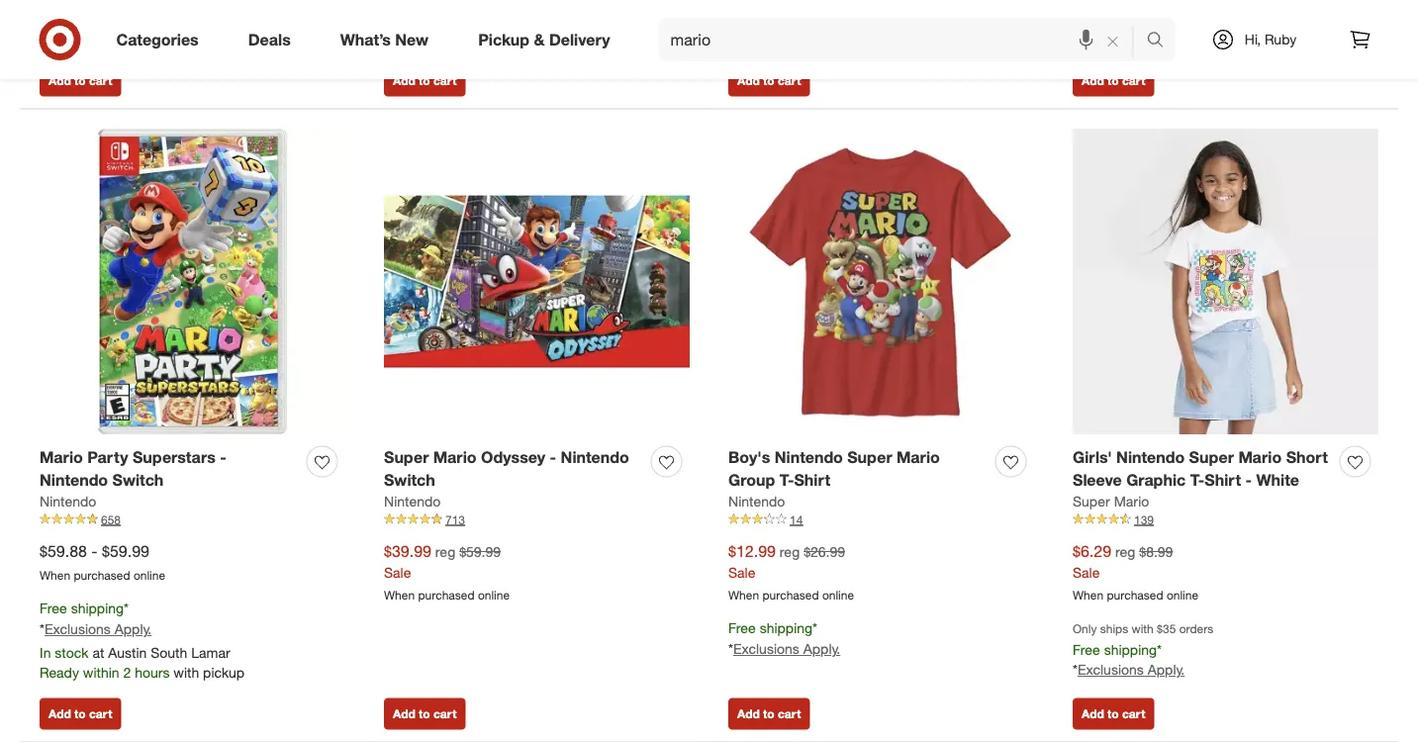Task type: vqa. For each thing, say whether or not it's contained in the screenshot.
"Delivery"
yes



Task type: describe. For each thing, give the bounding box(es) containing it.
shipping for group
[[760, 620, 813, 637]]

with inside free shipping * * exclusions apply. in stock at  austin south lamar ready within 2 hours with pickup
[[174, 664, 199, 681]]

when for $12.99
[[728, 587, 759, 602]]

$59.99 for -
[[102, 541, 149, 561]]

mario party superstars - nintendo switch
[[40, 447, 226, 489]]

girls' nintendo super mario short sleeve graphic t-shirt - white
[[1073, 447, 1328, 489]]

austin inside not available at austin south lamar check nearby stores
[[1172, 11, 1211, 28]]

nintendo inside boy's nintendo super mario group t-shirt
[[775, 447, 843, 467]]

0 horizontal spatial exclusions apply. link
[[44, 621, 152, 638]]

ruby
[[1265, 31, 1297, 48]]

super mario odyssey - nintendo switch link
[[384, 446, 643, 491]]

pickup & delivery
[[478, 30, 610, 49]]

available
[[1099, 11, 1153, 28]]

white
[[1256, 470, 1299, 489]]

1 horizontal spatial within
[[427, 31, 464, 48]]

odyssey
[[481, 447, 545, 467]]

14
[[790, 512, 803, 527]]

deals
[[248, 30, 291, 49]]

free for group
[[728, 620, 756, 637]]

mario inside boy's nintendo super mario group t-shirt
[[897, 447, 940, 467]]

at inside free shipping * * exclusions apply. in stock at  austin south lamar ready within 2 hours with pickup
[[92, 644, 104, 662]]

sale for $12.99
[[728, 563, 756, 581]]

sale for $6.29
[[1073, 563, 1100, 581]]

exclusions inside only ships with $35 orders free shipping * * exclusions apply.
[[1078, 661, 1144, 679]]

only
[[1073, 622, 1097, 637]]

mario party superstars - nintendo switch link
[[40, 446, 299, 491]]

purchased for $6.29
[[1107, 587, 1163, 602]]

boy's nintendo super mario group t-shirt link
[[728, 446, 988, 491]]

sleeve
[[1073, 470, 1122, 489]]

$59.88 - $59.99 when purchased online
[[40, 541, 165, 582]]

girls' nintendo super mario short sleeve graphic t-shirt - white link
[[1073, 446, 1332, 491]]

658 link
[[40, 511, 345, 528]]

super mario odyssey - nintendo switch
[[384, 447, 629, 489]]

$39.99
[[384, 541, 431, 561]]

14 link
[[728, 511, 1034, 528]]

boy's nintendo super mario group t-shirt
[[728, 447, 940, 489]]

south inside free shipping * * exclusions apply. in stock at  austin south lamar ready within 2 hours with pickup
[[151, 644, 187, 662]]

online for $12.99
[[822, 587, 854, 602]]

super inside girls' nintendo super mario short sleeve graphic t-shirt - white
[[1189, 447, 1234, 467]]

$39.99 reg $59.99 sale when purchased online
[[384, 541, 510, 602]]

check nearby stores button
[[1073, 30, 1201, 50]]

exclusions for nintendo
[[44, 621, 111, 638]]

nintendo inside girls' nintendo super mario short sleeve graphic t-shirt - white
[[1116, 447, 1185, 467]]

sale for $39.99
[[384, 563, 411, 581]]

nintendo up $39.99
[[384, 492, 441, 510]]

party
[[87, 447, 128, 467]]

mario inside girls' nintendo super mario short sleeve graphic t-shirt - white
[[1239, 447, 1282, 467]]

purchased for $12.99
[[763, 587, 819, 602]]

within inside free shipping * * exclusions apply. in stock at  austin south lamar ready within 2 hours with pickup
[[83, 664, 119, 681]]

ready inside free shipping * * exclusions apply. in stock at  austin south lamar ready within 2 hours with pickup
[[40, 664, 79, 681]]

free inside only ships with $35 orders free shipping * * exclusions apply.
[[1073, 641, 1100, 658]]

hi,
[[1245, 31, 1261, 48]]

what's
[[340, 30, 391, 49]]

- inside mario party superstars - nintendo switch
[[220, 447, 226, 467]]

check
[[1073, 31, 1113, 48]]

lamar inside not available at austin south lamar check nearby stores
[[1255, 11, 1294, 28]]

when inside $59.88 - $59.99 when purchased online
[[40, 567, 70, 582]]

pickup & delivery link
[[461, 18, 635, 61]]

not available at austin south lamar check nearby stores
[[1073, 11, 1294, 48]]

nintendo inside "super mario odyssey - nintendo switch"
[[561, 447, 629, 467]]

139 link
[[1073, 511, 1379, 528]]

t- inside boy's nintendo super mario group t-shirt
[[780, 470, 794, 489]]

switch for mario
[[384, 470, 435, 489]]

- inside girls' nintendo super mario short sleeve graphic t-shirt - white
[[1246, 470, 1252, 489]]

when for $39.99
[[384, 587, 415, 602]]

nintendo up $59.88
[[40, 492, 96, 510]]

superstars
[[133, 447, 215, 467]]

orders
[[1179, 622, 1214, 637]]

online inside $59.88 - $59.99 when purchased online
[[134, 567, 165, 582]]

- inside "super mario odyssey - nintendo switch"
[[550, 447, 556, 467]]

139
[[1134, 512, 1154, 527]]

super mario link
[[1073, 491, 1149, 511]]

ships
[[1100, 622, 1128, 637]]

0 vertical spatial ready
[[384, 31, 423, 48]]

when for $6.29
[[1073, 587, 1104, 602]]

categories link
[[99, 18, 223, 61]]

$8.99
[[1139, 543, 1173, 560]]

1 vertical spatial exclusions apply. link
[[733, 640, 841, 658]]

only ships with $35 orders free shipping * * exclusions apply.
[[1073, 622, 1214, 679]]

at inside not available at austin south lamar check nearby stores
[[1156, 11, 1168, 28]]

shirt inside boy's nintendo super mario group t-shirt
[[794, 470, 830, 489]]

group
[[728, 470, 775, 489]]



Task type: locate. For each thing, give the bounding box(es) containing it.
2 vertical spatial exclusions apply. link
[[1078, 661, 1185, 679]]

online up free shipping * * exclusions apply. in stock at  austin south lamar ready within 2 hours with pickup
[[134, 567, 165, 582]]

nintendo link up $39.99
[[384, 491, 441, 511]]

0 horizontal spatial within
[[83, 664, 119, 681]]

0 horizontal spatial lamar
[[191, 644, 230, 662]]

0 horizontal spatial nintendo link
[[40, 491, 96, 511]]

exclusions up stock
[[44, 621, 111, 638]]

1 horizontal spatial south
[[1215, 11, 1251, 28]]

switch inside "super mario odyssey - nintendo switch"
[[384, 470, 435, 489]]

when inside $12.99 reg $26.99 sale when purchased online
[[728, 587, 759, 602]]

super up 139 link
[[1189, 447, 1234, 467]]

super down sleeve
[[1073, 492, 1110, 510]]

2 horizontal spatial exclusions apply. link
[[1078, 661, 1185, 679]]

$59.99 down "713"
[[459, 543, 501, 560]]

$59.99 for reg
[[459, 543, 501, 560]]

within down stock
[[83, 664, 119, 681]]

what's new link
[[323, 18, 453, 61]]

online inside the $39.99 reg $59.99 sale when purchased online
[[478, 587, 510, 602]]

delivery
[[549, 30, 610, 49]]

0 horizontal spatial t-
[[780, 470, 794, 489]]

reg down 14
[[780, 543, 800, 560]]

south inside not available at austin south lamar check nearby stores
[[1215, 11, 1251, 28]]

boy's nintendo super mario group t-shirt image
[[728, 129, 1034, 435], [728, 129, 1034, 435]]

south
[[1215, 11, 1251, 28], [151, 644, 187, 662]]

within left pickup
[[427, 31, 464, 48]]

nintendo down group
[[728, 492, 785, 510]]

purchased inside $59.88 - $59.99 when purchased online
[[74, 567, 130, 582]]

online inside $12.99 reg $26.99 sale when purchased online
[[822, 587, 854, 602]]

0 horizontal spatial exclusions
[[44, 621, 111, 638]]

0 vertical spatial 2
[[468, 31, 475, 48]]

stock
[[55, 644, 89, 662]]

cart
[[89, 73, 112, 88], [433, 73, 457, 88], [778, 73, 801, 88], [1122, 73, 1145, 88], [89, 707, 112, 721], [433, 707, 457, 721], [778, 707, 801, 721], [1122, 707, 1145, 721]]

0 horizontal spatial pickup
[[203, 664, 245, 681]]

2 switch from the left
[[384, 470, 435, 489]]

1 horizontal spatial austin
[[1172, 11, 1211, 28]]

purchased inside $12.99 reg $26.99 sale when purchased online
[[763, 587, 819, 602]]

nintendo link
[[40, 491, 96, 511], [384, 491, 441, 511], [728, 491, 785, 511]]

1 horizontal spatial pickup
[[547, 31, 589, 48]]

2 horizontal spatial free
[[1073, 641, 1100, 658]]

0 vertical spatial lamar
[[1255, 11, 1294, 28]]

sale down $39.99
[[384, 563, 411, 581]]

0 vertical spatial within
[[427, 31, 464, 48]]

apply. down $12.99 reg $26.99 sale when purchased online
[[803, 640, 841, 658]]

1 horizontal spatial lamar
[[1255, 11, 1294, 28]]

nintendo up graphic
[[1116, 447, 1185, 467]]

658
[[101, 512, 121, 527]]

hours inside free shipping * * exclusions apply. in stock at  austin south lamar ready within 2 hours with pickup
[[135, 664, 170, 681]]

new
[[395, 30, 429, 49]]

ready within 2 hours with pickup
[[384, 31, 589, 48]]

0 horizontal spatial 2
[[123, 664, 131, 681]]

1 vertical spatial free
[[728, 620, 756, 637]]

mario up the 139
[[1114, 492, 1149, 510]]

2 vertical spatial exclusions
[[1078, 661, 1144, 679]]

2 horizontal spatial sale
[[1073, 563, 1100, 581]]

reg for $39.99
[[435, 543, 455, 560]]

super mario
[[1073, 492, 1149, 510]]

pickup
[[478, 30, 530, 49]]

- inside $59.88 - $59.99 when purchased online
[[91, 541, 98, 561]]

0 horizontal spatial reg
[[435, 543, 455, 560]]

*
[[124, 600, 129, 617], [813, 620, 817, 637], [40, 621, 44, 638], [728, 640, 733, 658], [1157, 641, 1162, 658], [1073, 661, 1078, 679]]

nintendo link for mario party superstars - nintendo switch
[[40, 491, 96, 511]]

super
[[384, 447, 429, 467], [847, 447, 892, 467], [1189, 447, 1234, 467], [1073, 492, 1110, 510]]

1 vertical spatial with
[[1132, 622, 1154, 637]]

nintendo link down group
[[728, 491, 785, 511]]

-
[[220, 447, 226, 467], [550, 447, 556, 467], [1246, 470, 1252, 489], [91, 541, 98, 561]]

categories
[[116, 30, 199, 49]]

$12.99 reg $26.99 sale when purchased online
[[728, 541, 854, 602]]

2 horizontal spatial nintendo link
[[728, 491, 785, 511]]

0 horizontal spatial hours
[[135, 664, 170, 681]]

sale
[[384, 563, 411, 581], [728, 563, 756, 581], [1073, 563, 1100, 581]]

reg inside $6.29 reg $8.99 sale when purchased online
[[1115, 543, 1136, 560]]

exclusions apply. link down $12.99 reg $26.99 sale when purchased online
[[733, 640, 841, 658]]

1 vertical spatial at
[[92, 644, 104, 662]]

purchased up free shipping * * exclusions apply.
[[763, 587, 819, 602]]

reg inside $12.99 reg $26.99 sale when purchased online
[[780, 543, 800, 560]]

shipping for nintendo
[[71, 600, 124, 617]]

apply. inside free shipping * * exclusions apply.
[[803, 640, 841, 658]]

t-
[[780, 470, 794, 489], [1190, 470, 1205, 489]]

1 vertical spatial shipping
[[760, 620, 813, 637]]

2 vertical spatial apply.
[[1148, 661, 1185, 679]]

t- right graphic
[[1190, 470, 1205, 489]]

1 vertical spatial hours
[[135, 664, 170, 681]]

1 horizontal spatial free
[[728, 620, 756, 637]]

t- inside girls' nintendo super mario short sleeve graphic t-shirt - white
[[1190, 470, 1205, 489]]

when up only
[[1073, 587, 1104, 602]]

shirt up 14
[[794, 470, 830, 489]]

exclusions inside free shipping * * exclusions apply.
[[733, 640, 799, 658]]

exclusions apply. link
[[44, 621, 152, 638], [733, 640, 841, 658], [1078, 661, 1185, 679]]

when inside $6.29 reg $8.99 sale when purchased online
[[1073, 587, 1104, 602]]

2 horizontal spatial reg
[[1115, 543, 1136, 560]]

0 vertical spatial at
[[1156, 11, 1168, 28]]

2 vertical spatial shipping
[[1104, 641, 1157, 658]]

$59.99 down 658
[[102, 541, 149, 561]]

austin inside free shipping * * exclusions apply. in stock at  austin south lamar ready within 2 hours with pickup
[[108, 644, 147, 662]]

mario
[[40, 447, 83, 467], [433, 447, 477, 467], [897, 447, 940, 467], [1239, 447, 1282, 467], [1114, 492, 1149, 510]]

at right stock
[[92, 644, 104, 662]]

0 vertical spatial pickup
[[547, 31, 589, 48]]

1 reg from the left
[[435, 543, 455, 560]]

switch for party
[[112, 470, 164, 489]]

2
[[468, 31, 475, 48], [123, 664, 131, 681]]

short
[[1286, 447, 1328, 467]]

pickup inside free shipping * * exclusions apply. in stock at  austin south lamar ready within 2 hours with pickup
[[203, 664, 245, 681]]

0 horizontal spatial apply.
[[115, 621, 152, 638]]

girls' nintendo super mario short sleeve graphic t-shirt - white image
[[1073, 129, 1379, 435], [1073, 129, 1379, 435]]

super inside boy's nintendo super mario group t-shirt
[[847, 447, 892, 467]]

deals link
[[231, 18, 315, 61]]

purchased down $59.88
[[74, 567, 130, 582]]

$12.99
[[728, 541, 776, 561]]

1 horizontal spatial apply.
[[803, 640, 841, 658]]

2 horizontal spatial with
[[1132, 622, 1154, 637]]

713
[[445, 512, 465, 527]]

3 reg from the left
[[1115, 543, 1136, 560]]

1 horizontal spatial shipping
[[760, 620, 813, 637]]

austin right stock
[[108, 644, 147, 662]]

austin up stores
[[1172, 11, 1211, 28]]

0 horizontal spatial shipping
[[71, 600, 124, 617]]

online down 713 link
[[478, 587, 510, 602]]

apply.
[[115, 621, 152, 638], [803, 640, 841, 658], [1148, 661, 1185, 679]]

lamar inside free shipping * * exclusions apply. in stock at  austin south lamar ready within 2 hours with pickup
[[191, 644, 230, 662]]

online for $39.99
[[478, 587, 510, 602]]

south up hi,
[[1215, 11, 1251, 28]]

purchased for $39.99
[[418, 587, 475, 602]]

free inside free shipping * * exclusions apply. in stock at  austin south lamar ready within 2 hours with pickup
[[40, 600, 67, 617]]

purchased up ships
[[1107, 587, 1163, 602]]

$6.29 reg $8.99 sale when purchased online
[[1073, 541, 1199, 602]]

- right superstars at bottom
[[220, 447, 226, 467]]

online
[[134, 567, 165, 582], [478, 587, 510, 602], [822, 587, 854, 602], [1167, 587, 1199, 602]]

shirt
[[794, 470, 830, 489], [1205, 470, 1241, 489]]

super inside "super mario odyssey - nintendo switch"
[[384, 447, 429, 467]]

reg
[[435, 543, 455, 560], [780, 543, 800, 560], [1115, 543, 1136, 560]]

2 reg from the left
[[780, 543, 800, 560]]

sale down $6.29
[[1073, 563, 1100, 581]]

switch inside mario party superstars - nintendo switch
[[112, 470, 164, 489]]

$26.99
[[804, 543, 845, 560]]

super up 14 link
[[847, 447, 892, 467]]

pickup
[[547, 31, 589, 48], [203, 664, 245, 681]]

1 vertical spatial pickup
[[203, 664, 245, 681]]

graphic
[[1126, 470, 1186, 489]]

0 vertical spatial free
[[40, 600, 67, 617]]

reg for $6.29
[[1115, 543, 1136, 560]]

$35
[[1157, 622, 1176, 637]]

shipping down $59.88 - $59.99 when purchased online
[[71, 600, 124, 617]]

purchased inside $6.29 reg $8.99 sale when purchased online
[[1107, 587, 1163, 602]]

in
[[40, 644, 51, 662]]

super mario odyssey - nintendo switch image
[[384, 129, 690, 435], [384, 129, 690, 435]]

t- right group
[[780, 470, 794, 489]]

apply. inside free shipping * * exclusions apply. in stock at  austin south lamar ready within 2 hours with pickup
[[115, 621, 152, 638]]

713 link
[[384, 511, 690, 528]]

south right stock
[[151, 644, 187, 662]]

shipping inside only ships with $35 orders free shipping * * exclusions apply.
[[1104, 641, 1157, 658]]

2 horizontal spatial exclusions
[[1078, 661, 1144, 679]]

1 vertical spatial exclusions
[[733, 640, 799, 658]]

2 vertical spatial free
[[1073, 641, 1100, 658]]

1 horizontal spatial ready
[[384, 31, 423, 48]]

3 sale from the left
[[1073, 563, 1100, 581]]

mario up 14 link
[[897, 447, 940, 467]]

what's new
[[340, 30, 429, 49]]

hours
[[479, 31, 514, 48], [135, 664, 170, 681]]

switch
[[112, 470, 164, 489], [384, 470, 435, 489]]

1 horizontal spatial hours
[[479, 31, 514, 48]]

1 horizontal spatial t-
[[1190, 470, 1205, 489]]

2 vertical spatial with
[[174, 664, 199, 681]]

sale inside $6.29 reg $8.99 sale when purchased online
[[1073, 563, 1100, 581]]

exclusions down ships
[[1078, 661, 1144, 679]]

when
[[40, 567, 70, 582], [384, 587, 415, 602], [728, 587, 759, 602], [1073, 587, 1104, 602]]

shirt up 139 link
[[1205, 470, 1241, 489]]

exclusions
[[44, 621, 111, 638], [733, 640, 799, 658], [1078, 661, 1144, 679]]

1 horizontal spatial with
[[518, 31, 544, 48]]

1 vertical spatial ready
[[40, 664, 79, 681]]

1 vertical spatial 2
[[123, 664, 131, 681]]

free up in
[[40, 600, 67, 617]]

reg left $8.99 on the right bottom of the page
[[1115, 543, 1136, 560]]

stores
[[1163, 31, 1201, 48]]

0 horizontal spatial austin
[[108, 644, 147, 662]]

1 horizontal spatial exclusions apply. link
[[733, 640, 841, 658]]

online for $6.29
[[1167, 587, 1199, 602]]

nintendo link for super mario odyssey - nintendo switch
[[384, 491, 441, 511]]

2 sale from the left
[[728, 563, 756, 581]]

2 horizontal spatial shipping
[[1104, 641, 1157, 658]]

1 horizontal spatial exclusions
[[733, 640, 799, 658]]

purchased down $39.99
[[418, 587, 475, 602]]

online inside $6.29 reg $8.99 sale when purchased online
[[1167, 587, 1199, 602]]

0 horizontal spatial south
[[151, 644, 187, 662]]

nintendo inside mario party superstars - nintendo switch
[[40, 470, 108, 489]]

0 horizontal spatial shirt
[[794, 470, 830, 489]]

1 t- from the left
[[780, 470, 794, 489]]

apply. down $59.88 - $59.99 when purchased online
[[115, 621, 152, 638]]

reg down "713"
[[435, 543, 455, 560]]

mario party superstars - nintendo switch image
[[40, 129, 345, 435], [40, 129, 345, 435]]

$59.99
[[102, 541, 149, 561], [459, 543, 501, 560]]

nintendo link for boy's nintendo super mario group t-shirt
[[728, 491, 785, 511]]

1 horizontal spatial shirt
[[1205, 470, 1241, 489]]

exclusions inside free shipping * * exclusions apply. in stock at  austin south lamar ready within 2 hours with pickup
[[44, 621, 111, 638]]

search
[[1138, 32, 1185, 51]]

to
[[74, 73, 86, 88], [419, 73, 430, 88], [763, 73, 775, 88], [1108, 73, 1119, 88], [74, 707, 86, 721], [419, 707, 430, 721], [763, 707, 775, 721], [1108, 707, 1119, 721]]

search button
[[1138, 18, 1185, 65]]

1 vertical spatial austin
[[108, 644, 147, 662]]

0 vertical spatial hours
[[479, 31, 514, 48]]

0 vertical spatial shipping
[[71, 600, 124, 617]]

nintendo link up $59.88
[[40, 491, 96, 511]]

with
[[518, 31, 544, 48], [1132, 622, 1154, 637], [174, 664, 199, 681]]

mario left odyssey
[[433, 447, 477, 467]]

3 nintendo link from the left
[[728, 491, 785, 511]]

apply. inside only ships with $35 orders free shipping * * exclusions apply.
[[1148, 661, 1185, 679]]

0 vertical spatial austin
[[1172, 11, 1211, 28]]

2 inside free shipping * * exclusions apply. in stock at  austin south lamar ready within 2 hours with pickup
[[123, 664, 131, 681]]

1 sale from the left
[[384, 563, 411, 581]]

exclusions down $12.99 reg $26.99 sale when purchased online
[[733, 640, 799, 658]]

add to cart button
[[40, 65, 121, 97], [384, 65, 466, 97], [728, 65, 810, 97], [1073, 65, 1154, 97], [40, 698, 121, 730], [384, 698, 466, 730], [728, 698, 810, 730], [1073, 698, 1154, 730]]

mario inside super mario link
[[1114, 492, 1149, 510]]

exclusions apply. link down ships
[[1078, 661, 1185, 679]]

shipping down $12.99 reg $26.99 sale when purchased online
[[760, 620, 813, 637]]

1 switch from the left
[[112, 470, 164, 489]]

2 t- from the left
[[1190, 470, 1205, 489]]

- right $59.88
[[91, 541, 98, 561]]

1 vertical spatial apply.
[[803, 640, 841, 658]]

sale inside the $39.99 reg $59.99 sale when purchased online
[[384, 563, 411, 581]]

sale inside $12.99 reg $26.99 sale when purchased online
[[728, 563, 756, 581]]

ready
[[384, 31, 423, 48], [40, 664, 79, 681]]

0 horizontal spatial at
[[92, 644, 104, 662]]

with inside only ships with $35 orders free shipping * * exclusions apply.
[[1132, 622, 1154, 637]]

1 horizontal spatial nintendo link
[[384, 491, 441, 511]]

add to cart
[[48, 73, 112, 88], [393, 73, 457, 88], [737, 73, 801, 88], [1082, 73, 1145, 88], [48, 707, 112, 721], [393, 707, 457, 721], [737, 707, 801, 721], [1082, 707, 1145, 721]]

reg for $12.99
[[780, 543, 800, 560]]

not
[[1073, 11, 1095, 28]]

mario up the white
[[1239, 447, 1282, 467]]

nintendo right odyssey
[[561, 447, 629, 467]]

shipping
[[71, 600, 124, 617], [760, 620, 813, 637], [1104, 641, 1157, 658]]

$59.99 inside the $39.99 reg $59.99 sale when purchased online
[[459, 543, 501, 560]]

0 vertical spatial apply.
[[115, 621, 152, 638]]

1 nintendo link from the left
[[40, 491, 96, 511]]

sale down $12.99
[[728, 563, 756, 581]]

shirt inside girls' nintendo super mario short sleeve graphic t-shirt - white
[[1205, 470, 1241, 489]]

- left the white
[[1246, 470, 1252, 489]]

free down only
[[1073, 641, 1100, 658]]

purchased inside the $39.99 reg $59.99 sale when purchased online
[[418, 587, 475, 602]]

apply. for switch
[[115, 621, 152, 638]]

0 horizontal spatial switch
[[112, 470, 164, 489]]

at up search
[[1156, 11, 1168, 28]]

within
[[427, 31, 464, 48], [83, 664, 119, 681]]

super up $39.99
[[384, 447, 429, 467]]

mario inside mario party superstars - nintendo switch
[[40, 447, 83, 467]]

mario left party
[[40, 447, 83, 467]]

free shipping * * exclusions apply. in stock at  austin south lamar ready within 2 hours with pickup
[[40, 600, 245, 681]]

1 shirt from the left
[[794, 470, 830, 489]]

$59.99 inside $59.88 - $59.99 when purchased online
[[102, 541, 149, 561]]

free for nintendo
[[40, 600, 67, 617]]

0 vertical spatial exclusions
[[44, 621, 111, 638]]

2 shirt from the left
[[1205, 470, 1241, 489]]

online up orders
[[1167, 587, 1199, 602]]

1 vertical spatial within
[[83, 664, 119, 681]]

when down $12.99
[[728, 587, 759, 602]]

when down $39.99
[[384, 587, 415, 602]]

0 vertical spatial south
[[1215, 11, 1251, 28]]

0 vertical spatial exclusions apply. link
[[44, 621, 152, 638]]

girls'
[[1073, 447, 1112, 467]]

shipping down ships
[[1104, 641, 1157, 658]]

0 horizontal spatial ready
[[40, 664, 79, 681]]

nintendo down party
[[40, 470, 108, 489]]

1 horizontal spatial 2
[[468, 31, 475, 48]]

2 nintendo link from the left
[[384, 491, 441, 511]]

nintendo right boy's
[[775, 447, 843, 467]]

hi, ruby
[[1245, 31, 1297, 48]]

- right odyssey
[[550, 447, 556, 467]]

0 horizontal spatial sale
[[384, 563, 411, 581]]

free
[[40, 600, 67, 617], [728, 620, 756, 637], [1073, 641, 1100, 658]]

1 horizontal spatial at
[[1156, 11, 1168, 28]]

austin
[[1172, 11, 1211, 28], [108, 644, 147, 662]]

exclusions apply. link up stock
[[44, 621, 152, 638]]

0 vertical spatial with
[[518, 31, 544, 48]]

at
[[1156, 11, 1168, 28], [92, 644, 104, 662]]

0 horizontal spatial free
[[40, 600, 67, 617]]

$6.29
[[1073, 541, 1111, 561]]

online down $26.99
[[822, 587, 854, 602]]

when inside the $39.99 reg $59.99 sale when purchased online
[[384, 587, 415, 602]]

1 horizontal spatial reg
[[780, 543, 800, 560]]

boy's
[[728, 447, 770, 467]]

1 vertical spatial lamar
[[191, 644, 230, 662]]

0 horizontal spatial with
[[174, 664, 199, 681]]

nearby
[[1117, 31, 1159, 48]]

1 horizontal spatial $59.99
[[459, 543, 501, 560]]

reg inside the $39.99 reg $59.99 sale when purchased online
[[435, 543, 455, 560]]

lamar
[[1255, 11, 1294, 28], [191, 644, 230, 662]]

1 vertical spatial south
[[151, 644, 187, 662]]

0 horizontal spatial $59.99
[[102, 541, 149, 561]]

apply. down $35
[[1148, 661, 1185, 679]]

switch down party
[[112, 470, 164, 489]]

free shipping * * exclusions apply.
[[728, 620, 841, 658]]

1 horizontal spatial sale
[[728, 563, 756, 581]]

free down $12.99 reg $26.99 sale when purchased online
[[728, 620, 756, 637]]

exclusions for group
[[733, 640, 799, 658]]

2 horizontal spatial apply.
[[1148, 661, 1185, 679]]

mario inside "super mario odyssey - nintendo switch"
[[433, 447, 477, 467]]

switch up $39.99
[[384, 470, 435, 489]]

shipping inside free shipping * * exclusions apply.
[[760, 620, 813, 637]]

1 horizontal spatial switch
[[384, 470, 435, 489]]

What can we help you find? suggestions appear below search field
[[659, 18, 1152, 61]]

add
[[48, 73, 71, 88], [393, 73, 415, 88], [737, 73, 760, 88], [1082, 73, 1104, 88], [48, 707, 71, 721], [393, 707, 415, 721], [737, 707, 760, 721], [1082, 707, 1104, 721]]

&
[[534, 30, 545, 49]]

when down $59.88
[[40, 567, 70, 582]]

apply. for t-
[[803, 640, 841, 658]]

free inside free shipping * * exclusions apply.
[[728, 620, 756, 637]]

$59.88
[[40, 541, 87, 561]]

shipping inside free shipping * * exclusions apply. in stock at  austin south lamar ready within 2 hours with pickup
[[71, 600, 124, 617]]



